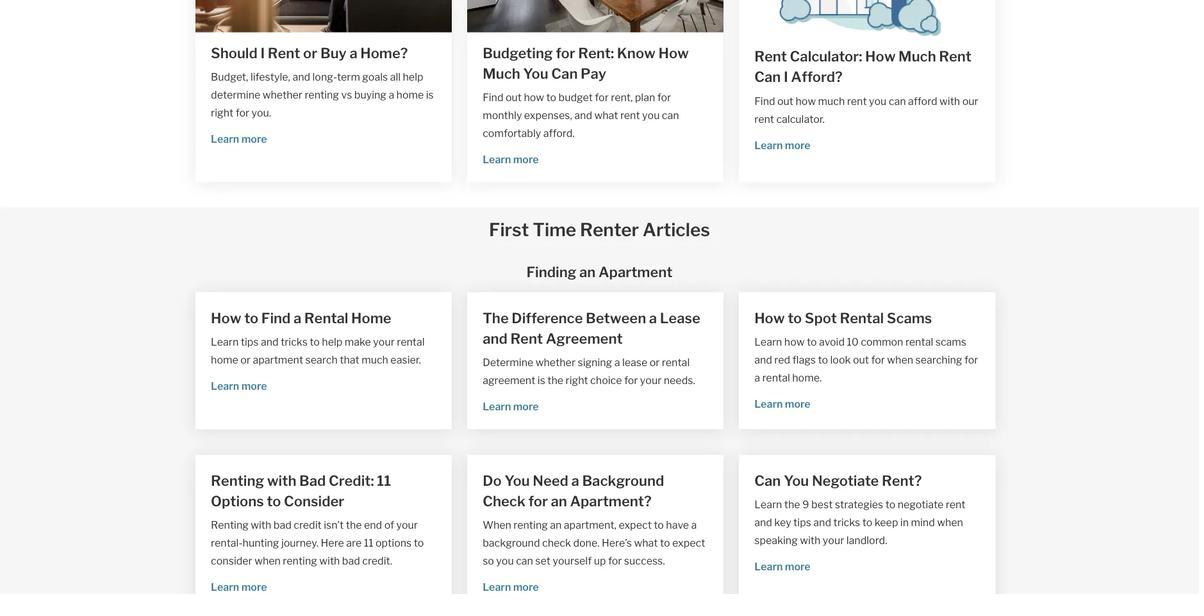 Task type: vqa. For each thing, say whether or not it's contained in the screenshot.
type on the right of page
no



Task type: locate. For each thing, give the bounding box(es) containing it.
2 vertical spatial you
[[496, 556, 514, 568]]

1 vertical spatial tips
[[794, 517, 812, 530]]

an right finding
[[580, 264, 596, 281]]

1 vertical spatial much
[[362, 354, 388, 367]]

learn inside 'learn tips and tricks to help make your rental home or apartment search that much easier.'
[[211, 336, 239, 349]]

i up lifestyle,
[[261, 44, 265, 62]]

you up 9
[[784, 473, 809, 490]]

0 horizontal spatial can
[[516, 556, 533, 568]]

with
[[940, 95, 960, 107], [267, 473, 296, 490], [251, 520, 271, 532], [800, 535, 821, 548], [319, 556, 340, 568]]

determine
[[211, 89, 260, 101]]

how to find a rental home link
[[211, 308, 437, 329]]

for inside when renting an apartment, expect to have a background check done. here's what to expect so you can set yourself up for success.
[[608, 556, 622, 568]]

much down make
[[362, 354, 388, 367]]

0 vertical spatial renting
[[305, 89, 339, 101]]

11 right are
[[364, 538, 373, 550]]

and left red
[[755, 354, 772, 367]]

0 horizontal spatial out
[[506, 91, 522, 104]]

your inside "renting with bad credit isn't the end of your rental-hunting journey. here are 11 options to consider when renting with bad credit."
[[396, 520, 418, 532]]

articles
[[643, 219, 710, 241]]

when
[[887, 354, 914, 367], [937, 517, 963, 530], [255, 556, 281, 568]]

0 vertical spatial much
[[818, 95, 845, 107]]

how up flags
[[785, 336, 805, 349]]

help right "all"
[[403, 71, 423, 83]]

rent calculator: how much rent can i afford?
[[755, 48, 972, 85]]

0 horizontal spatial tricks
[[281, 336, 308, 349]]

2 horizontal spatial when
[[937, 517, 963, 530]]

1 horizontal spatial when
[[887, 354, 914, 367]]

rental up needs.
[[662, 357, 690, 369]]

is right agreement
[[538, 375, 545, 387]]

the right agreement
[[548, 375, 564, 387]]

with inside learn the 9 best strategies to negotiate rent and key tips and tricks to keep in mind when speaking with your landlord.
[[800, 535, 821, 548]]

a
[[350, 44, 357, 62], [389, 89, 394, 101], [294, 310, 301, 327], [649, 310, 657, 327], [615, 357, 620, 369], [755, 372, 760, 385], [572, 473, 579, 490], [691, 520, 697, 532]]

can left afford?
[[755, 68, 781, 85]]

with right speaking
[[800, 535, 821, 548]]

0 horizontal spatial whether
[[263, 89, 303, 101]]

determine
[[483, 357, 534, 369]]

0 horizontal spatial rental
[[304, 310, 348, 327]]

renting inside renting with bad credit: 11 options to consider
[[211, 473, 264, 490]]

your inside learn the 9 best strategies to negotiate rent and key tips and tricks to keep in mind when speaking with your landlord.
[[823, 535, 844, 548]]

tips inside learn the 9 best strategies to negotiate rent and key tips and tricks to keep in mind when speaking with your landlord.
[[794, 517, 812, 530]]

1 vertical spatial renting
[[211, 520, 249, 532]]

tips inside 'learn tips and tricks to help make your rental home or apartment search that much easier.'
[[241, 336, 259, 349]]

1 horizontal spatial rental
[[840, 310, 884, 327]]

mind
[[911, 517, 935, 530]]

when renting an apartment, expect to have a background check done. here's what to expect so you can set yourself up for success.
[[483, 520, 705, 568]]

1 horizontal spatial help
[[403, 71, 423, 83]]

have
[[666, 520, 689, 532]]

home left apartment
[[211, 354, 238, 367]]

0 horizontal spatial what
[[595, 109, 618, 122]]

pay
[[581, 65, 606, 82]]

2 renting from the top
[[211, 520, 249, 532]]

right down "determine"
[[211, 107, 233, 119]]

how inside rent calculator: how much rent can i afford?
[[865, 48, 896, 65]]

monthly
[[483, 109, 522, 122]]

expect
[[619, 520, 652, 532], [672, 538, 705, 550]]

0 horizontal spatial right
[[211, 107, 233, 119]]

learn more down apartment
[[211, 381, 267, 393]]

more down agreement
[[513, 401, 539, 414]]

0 vertical spatial 11
[[377, 473, 391, 490]]

an down 'need'
[[551, 493, 567, 510]]

renting
[[305, 89, 339, 101], [514, 520, 548, 532], [283, 556, 317, 568]]

2 horizontal spatial can
[[889, 95, 906, 107]]

or left buy
[[303, 44, 318, 62]]

out
[[506, 91, 522, 104], [778, 95, 794, 107], [853, 354, 869, 367]]

2 vertical spatial renting
[[283, 556, 317, 568]]

whether down agreement in the bottom of the page
[[536, 357, 576, 369]]

learn more for do you need a background check for an apartment?
[[483, 582, 539, 594]]

with left bad at the left bottom of page
[[267, 473, 296, 490]]

plan
[[635, 91, 655, 104]]

1 horizontal spatial out
[[778, 95, 794, 107]]

when down common
[[887, 354, 914, 367]]

0 vertical spatial help
[[403, 71, 423, 83]]

help inside budget, lifestyle, and long-term goals all help determine whether renting vs buying a home is right for you.
[[403, 71, 423, 83]]

0 vertical spatial tips
[[241, 336, 259, 349]]

success.
[[624, 556, 665, 568]]

11 right the credit:
[[377, 473, 391, 490]]

1 vertical spatial whether
[[536, 357, 576, 369]]

0 horizontal spatial much
[[483, 65, 520, 82]]

what up "success."
[[634, 538, 658, 550]]

0 vertical spatial bad
[[274, 520, 292, 532]]

or inside should i rent or buy a home? link
[[303, 44, 318, 62]]

more down set
[[513, 582, 539, 594]]

1 vertical spatial right
[[566, 375, 588, 387]]

is
[[426, 89, 434, 101], [538, 375, 545, 387]]

1 vertical spatial can
[[662, 109, 679, 122]]

rent down rent,
[[620, 109, 640, 122]]

for down 'need'
[[529, 493, 548, 510]]

more down calculator.
[[785, 139, 811, 151]]

what down rent,
[[595, 109, 618, 122]]

1 horizontal spatial whether
[[536, 357, 576, 369]]

0 vertical spatial is
[[426, 89, 434, 101]]

with inside renting with bad credit: 11 options to consider
[[267, 473, 296, 490]]

rent inside learn the 9 best strategies to negotiate rent and key tips and tricks to keep in mind when speaking with your landlord.
[[946, 499, 966, 512]]

should i rent or buy a home? link
[[211, 43, 437, 63]]

the
[[483, 310, 509, 327]]

2 horizontal spatial find
[[755, 95, 775, 107]]

2 vertical spatial an
[[550, 520, 562, 532]]

0 vertical spatial i
[[261, 44, 265, 62]]

for down lease
[[624, 375, 638, 387]]

or right lease
[[650, 357, 660, 369]]

right inside budget, lifestyle, and long-term goals all help determine whether renting vs buying a home is right for you.
[[211, 107, 233, 119]]

0 vertical spatial when
[[887, 354, 914, 367]]

or
[[303, 44, 318, 62], [241, 354, 251, 367], [650, 357, 660, 369]]

apartment complex image
[[739, 0, 996, 36]]

2 horizontal spatial out
[[853, 354, 869, 367]]

more down speaking
[[785, 561, 811, 574]]

you up check
[[505, 473, 530, 490]]

1 horizontal spatial find
[[483, 91, 504, 104]]

for left you.
[[236, 107, 249, 119]]

how
[[524, 91, 544, 104], [796, 95, 816, 107], [785, 336, 805, 349]]

1 rental from the left
[[304, 310, 348, 327]]

renting inside "renting with bad credit isn't the end of your rental-hunting journey. here are 11 options to consider when renting with bad credit."
[[211, 520, 249, 532]]

what
[[595, 109, 618, 122], [634, 538, 658, 550]]

with down here at left
[[319, 556, 340, 568]]

1 horizontal spatial i
[[784, 68, 788, 85]]

renting down long-
[[305, 89, 339, 101]]

1 renting from the top
[[211, 473, 264, 490]]

can inside when renting an apartment, expect to have a background check done. here's what to expect so you can set yourself up for success.
[[516, 556, 533, 568]]

tips
[[241, 336, 259, 349], [794, 517, 812, 530]]

1 horizontal spatial the
[[548, 375, 564, 387]]

11 inside "renting with bad credit isn't the end of your rental-hunting journey. here are 11 options to consider when renting with bad credit."
[[364, 538, 373, 550]]

is right 'buying'
[[426, 89, 434, 101]]

isn't
[[324, 520, 344, 532]]

more for renting with bad credit: 11 options to consider
[[241, 582, 267, 594]]

rent?
[[882, 473, 922, 490]]

1 horizontal spatial you
[[642, 109, 660, 122]]

renting up rental-
[[211, 520, 249, 532]]

how to spot rental scams
[[755, 310, 932, 327]]

check
[[483, 493, 526, 510]]

1 horizontal spatial can
[[662, 109, 679, 122]]

signing
[[578, 357, 612, 369]]

2 rental from the left
[[840, 310, 884, 327]]

0 vertical spatial renting
[[211, 473, 264, 490]]

learn more for can you negotiate rent?
[[755, 561, 811, 574]]

1 vertical spatial i
[[784, 68, 788, 85]]

know
[[617, 44, 656, 62]]

your inside the 'determine whether signing a lease or rental agreement is the right choice for your needs.'
[[640, 375, 662, 387]]

more down apartment
[[241, 381, 267, 393]]

renting for renting with bad credit isn't the end of your rental-hunting journey. here are 11 options to consider when renting with bad credit.
[[211, 520, 249, 532]]

1 horizontal spatial tricks
[[834, 517, 860, 530]]

negotiate
[[812, 473, 879, 490]]

1 vertical spatial bad
[[342, 556, 360, 568]]

difference
[[512, 310, 583, 327]]

1 vertical spatial what
[[634, 538, 658, 550]]

1 horizontal spatial 11
[[377, 473, 391, 490]]

tips up apartment
[[241, 336, 259, 349]]

can you negotiate rent? link
[[755, 471, 980, 491]]

1 vertical spatial renting
[[514, 520, 548, 532]]

and up apartment
[[261, 336, 279, 349]]

rental-
[[211, 538, 243, 550]]

a inside how to find a rental home link
[[294, 310, 301, 327]]

1 vertical spatial is
[[538, 375, 545, 387]]

tricks up apartment
[[281, 336, 308, 349]]

out inside learn how to avoid 10 common rental scams and red flags to look out for when searching for a rental home.
[[853, 354, 869, 367]]

learn more down consider
[[211, 582, 267, 594]]

0 horizontal spatial is
[[426, 89, 434, 101]]

your
[[373, 336, 395, 349], [640, 375, 662, 387], [396, 520, 418, 532], [823, 535, 844, 548]]

a right buy
[[350, 44, 357, 62]]

0 horizontal spatial bad
[[274, 520, 292, 532]]

when down hunting
[[255, 556, 281, 568]]

0 vertical spatial home
[[397, 89, 424, 101]]

long-
[[313, 71, 337, 83]]

0 horizontal spatial when
[[255, 556, 281, 568]]

whether inside the 'determine whether signing a lease or rental agreement is the right choice for your needs.'
[[536, 357, 576, 369]]

1 vertical spatial 11
[[364, 538, 373, 550]]

1 vertical spatial home
[[211, 354, 238, 367]]

0 horizontal spatial you
[[496, 556, 514, 568]]

whether down lifestyle,
[[263, 89, 303, 101]]

a inside budget, lifestyle, and long-term goals all help determine whether renting vs buying a home is right for you.
[[389, 89, 394, 101]]

0 horizontal spatial i
[[261, 44, 265, 62]]

right inside the 'determine whether signing a lease or rental agreement is the right choice for your needs.'
[[566, 375, 588, 387]]

0 horizontal spatial tips
[[241, 336, 259, 349]]

can you negotiate rent?
[[755, 473, 922, 490]]

the inside learn the 9 best strategies to negotiate rent and key tips and tricks to keep in mind when speaking with your landlord.
[[785, 499, 800, 512]]

the difference between a lease and rent agreement
[[483, 310, 701, 348]]

2 horizontal spatial you
[[869, 95, 887, 107]]

budget
[[559, 91, 593, 104]]

more down you.
[[241, 133, 267, 146]]

0 horizontal spatial expect
[[619, 520, 652, 532]]

tricks
[[281, 336, 308, 349], [834, 517, 860, 530]]

home
[[397, 89, 424, 101], [211, 354, 238, 367]]

expect up here's
[[619, 520, 652, 532]]

rental
[[397, 336, 425, 349], [906, 336, 934, 349], [662, 357, 690, 369], [762, 372, 790, 385]]

keep
[[875, 517, 898, 530]]

how inside "find out how to budget for rent, plan for monthly expenses, and what rent you can comfortably afford."
[[524, 91, 544, 104]]

i left afford?
[[784, 68, 788, 85]]

0 vertical spatial you
[[869, 95, 887, 107]]

much inside budgeting for rent: know how much you can pay
[[483, 65, 520, 82]]

end
[[364, 520, 382, 532]]

rental inside 'learn tips and tricks to help make your rental home or apartment search that much easier.'
[[397, 336, 425, 349]]

0 horizontal spatial 11
[[364, 538, 373, 550]]

more for how to find a rental home
[[241, 381, 267, 393]]

0 vertical spatial whether
[[263, 89, 303, 101]]

credit.
[[362, 556, 392, 568]]

learn the 9 best strategies to negotiate rent and key tips and tricks to keep in mind when speaking with your landlord.
[[755, 499, 966, 548]]

a inside the difference between a lease and rent agreement
[[649, 310, 657, 327]]

or inside 'learn tips and tricks to help make your rental home or apartment search that much easier.'
[[241, 354, 251, 367]]

0 vertical spatial right
[[211, 107, 233, 119]]

set
[[536, 556, 551, 568]]

how up expenses,
[[524, 91, 544, 104]]

how to find a rental home
[[211, 310, 391, 327]]

renting up background
[[514, 520, 548, 532]]

your right make
[[373, 336, 395, 349]]

1 horizontal spatial home
[[397, 89, 424, 101]]

a inside should i rent or buy a home? link
[[350, 44, 357, 62]]

you inside "find out how to budget for rent, plan for monthly expenses, and what rent you can comfortably afford."
[[642, 109, 660, 122]]

1 vertical spatial when
[[937, 517, 963, 530]]

rental down the scams
[[906, 336, 934, 349]]

home
[[351, 310, 391, 327]]

how inside find out how much rent you can afford with our rent calculator.
[[796, 95, 816, 107]]

home.
[[792, 372, 822, 385]]

search
[[306, 354, 338, 367]]

buy
[[320, 44, 347, 62]]

tricks inside 'learn tips and tricks to help make your rental home or apartment search that much easier.'
[[281, 336, 308, 349]]

expect down have
[[672, 538, 705, 550]]

and
[[293, 71, 310, 83], [575, 109, 592, 122], [483, 330, 508, 348], [261, 336, 279, 349], [755, 354, 772, 367], [755, 517, 772, 530], [814, 517, 831, 530]]

home down "all"
[[397, 89, 424, 101]]

how up calculator.
[[796, 95, 816, 107]]

2 vertical spatial can
[[516, 556, 533, 568]]

rent down rent calculator: how much rent can i afford?
[[847, 95, 867, 107]]

determine whether signing a lease or rental agreement is the right choice for your needs.
[[483, 357, 695, 387]]

0 horizontal spatial home
[[211, 354, 238, 367]]

yourself
[[553, 556, 592, 568]]

how for you
[[524, 91, 544, 104]]

1 vertical spatial the
[[785, 499, 800, 512]]

renting inside budget, lifestyle, and long-term goals all help determine whether renting vs buying a home is right for you.
[[305, 89, 339, 101]]

9
[[803, 499, 809, 512]]

a left lease
[[615, 357, 620, 369]]

and inside the difference between a lease and rent agreement
[[483, 330, 508, 348]]

0 vertical spatial tricks
[[281, 336, 308, 349]]

for left rent:
[[556, 44, 575, 62]]

bad down are
[[342, 556, 360, 568]]

can inside "find out how to budget for rent, plan for monthly expenses, and what rent you can comfortably afford."
[[662, 109, 679, 122]]

1 horizontal spatial much
[[899, 48, 936, 65]]

the
[[548, 375, 564, 387], [785, 499, 800, 512], [346, 520, 362, 532]]

rental up 10
[[840, 310, 884, 327]]

1 horizontal spatial or
[[303, 44, 318, 62]]

the up are
[[346, 520, 362, 532]]

budget,
[[211, 71, 248, 83]]

background
[[483, 538, 540, 550]]

renting down journey.
[[283, 556, 317, 568]]

1 vertical spatial an
[[551, 493, 567, 510]]

is inside the 'determine whether signing a lease or rental agreement is the right choice for your needs.'
[[538, 375, 545, 387]]

help up search
[[322, 336, 343, 349]]

1 horizontal spatial is
[[538, 375, 545, 387]]

2 vertical spatial when
[[255, 556, 281, 568]]

out up 'monthly'
[[506, 91, 522, 104]]

1 vertical spatial you
[[642, 109, 660, 122]]

done.
[[573, 538, 600, 550]]

11 inside renting with bad credit: 11 options to consider
[[377, 473, 391, 490]]

a inside the do you need a background check for an apartment?
[[572, 473, 579, 490]]

2 horizontal spatial or
[[650, 357, 660, 369]]

what inside when renting an apartment, expect to have a background check done. here's what to expect so you can set yourself up for success.
[[634, 538, 658, 550]]

you.
[[252, 107, 271, 119]]

0 horizontal spatial much
[[362, 354, 388, 367]]

renting up options
[[211, 473, 264, 490]]

2 vertical spatial the
[[346, 520, 362, 532]]

learn more for how to find a rental home
[[211, 381, 267, 393]]

and inside budget, lifestyle, and long-term goals all help determine whether renting vs buying a home is right for you.
[[293, 71, 310, 83]]

need
[[533, 473, 569, 490]]

learn inside learn the 9 best strategies to negotiate rent and key tips and tricks to keep in mind when speaking with your landlord.
[[755, 499, 782, 512]]

you down rent calculator: how much rent can i afford? link
[[869, 95, 887, 107]]

what inside "find out how to budget for rent, plan for monthly expenses, and what rent you can comfortably afford."
[[595, 109, 618, 122]]

for right up
[[608, 556, 622, 568]]

budgeting for rent: know how much you can pay link
[[483, 43, 708, 84]]

redfin agent walking image
[[196, 0, 452, 33]]

learn more for renting with bad credit: 11 options to consider
[[211, 582, 267, 594]]

out inside find out how much rent you can afford with our rent calculator.
[[778, 95, 794, 107]]

learn more down calculator.
[[755, 139, 811, 151]]

can inside rent calculator: how much rent can i afford?
[[755, 68, 781, 85]]

tips down 9
[[794, 517, 812, 530]]

can up budget
[[551, 65, 578, 82]]

rental up 'learn tips and tricks to help make your rental home or apartment search that much easier.'
[[304, 310, 348, 327]]

1 horizontal spatial expect
[[672, 538, 705, 550]]

make
[[345, 336, 371, 349]]

home inside budget, lifestyle, and long-term goals all help determine whether renting vs buying a home is right for you.
[[397, 89, 424, 101]]

1 vertical spatial expect
[[672, 538, 705, 550]]

an inside the do you need a background check for an apartment?
[[551, 493, 567, 510]]

you for do
[[505, 473, 530, 490]]

bad up journey.
[[274, 520, 292, 532]]

find inside "find out how to budget for rent, plan for monthly expenses, and what rent you can comfortably afford."
[[483, 91, 504, 104]]

options
[[211, 493, 264, 510]]

out for much
[[506, 91, 522, 104]]

a right 'need'
[[572, 473, 579, 490]]

more down consider
[[241, 582, 267, 594]]

0 horizontal spatial the
[[346, 520, 362, 532]]

what for apartment?
[[634, 538, 658, 550]]

learn more down speaking
[[755, 561, 811, 574]]

1 vertical spatial tricks
[[834, 517, 860, 530]]

for inside the do you need a background check for an apartment?
[[529, 493, 548, 510]]

you down plan
[[642, 109, 660, 122]]

you inside the do you need a background check for an apartment?
[[505, 473, 530, 490]]

key
[[775, 517, 791, 530]]

0 vertical spatial can
[[889, 95, 906, 107]]

rental down red
[[762, 372, 790, 385]]

0 horizontal spatial or
[[241, 354, 251, 367]]

out down 10
[[853, 354, 869, 367]]

a left home.
[[755, 372, 760, 385]]

a down "all"
[[389, 89, 394, 101]]

options
[[376, 538, 412, 550]]

much up afford
[[899, 48, 936, 65]]

0 horizontal spatial help
[[322, 336, 343, 349]]

and inside 'learn tips and tricks to help make your rental home or apartment search that much easier.'
[[261, 336, 279, 349]]

more down home.
[[785, 398, 811, 411]]

2 horizontal spatial the
[[785, 499, 800, 512]]

you
[[523, 65, 549, 82], [505, 473, 530, 490], [784, 473, 809, 490]]

0 vertical spatial the
[[548, 375, 564, 387]]

learn more down agreement
[[483, 401, 539, 414]]

your down lease
[[640, 375, 662, 387]]

out inside "find out how to budget for rent, plan for monthly expenses, and what rent you can comfortably afford."
[[506, 91, 522, 104]]

learn more
[[211, 133, 267, 146], [755, 139, 811, 151], [483, 154, 539, 166], [211, 381, 267, 393], [755, 398, 811, 411], [483, 401, 539, 414], [755, 561, 811, 574], [211, 582, 267, 594], [483, 582, 539, 594]]

rent inside the difference between a lease and rent agreement
[[511, 330, 543, 348]]

consider
[[284, 493, 344, 510]]

much down budgeting
[[483, 65, 520, 82]]

1 horizontal spatial what
[[634, 538, 658, 550]]

learn more down comfortably
[[483, 154, 539, 166]]

0 vertical spatial an
[[580, 264, 596, 281]]

right down signing
[[566, 375, 588, 387]]

find inside find out how much rent you can afford with our rent calculator.
[[755, 95, 775, 107]]

agreement
[[546, 330, 623, 348]]

a up 'learn tips and tricks to help make your rental home or apartment search that much easier.'
[[294, 310, 301, 327]]

0 vertical spatial what
[[595, 109, 618, 122]]

learn more for the difference between a lease and rent agreement
[[483, 401, 539, 414]]

rental
[[304, 310, 348, 327], [840, 310, 884, 327]]

the inside the 'determine whether signing a lease or rental agreement is the right choice for your needs.'
[[548, 375, 564, 387]]

you right so
[[496, 556, 514, 568]]

1 vertical spatial help
[[322, 336, 343, 349]]

1 horizontal spatial much
[[818, 95, 845, 107]]

1 horizontal spatial right
[[566, 375, 588, 387]]

1 horizontal spatial tips
[[794, 517, 812, 530]]



Task type: describe. For each thing, give the bounding box(es) containing it.
rent,
[[611, 91, 633, 104]]

choice
[[590, 375, 622, 387]]

more for can you negotiate rent?
[[785, 561, 811, 574]]

the inside "renting with bad credit isn't the end of your rental-hunting journey. here are 11 options to consider when renting with bad credit."
[[346, 520, 362, 532]]

home?
[[360, 44, 408, 62]]

lease
[[660, 310, 701, 327]]

learn inside learn how to avoid 10 common rental scams and red flags to look out for when searching for a rental home.
[[755, 336, 782, 349]]

much inside rent calculator: how much rent can i afford?
[[899, 48, 936, 65]]

renting inside "renting with bad credit isn't the end of your rental-hunting journey. here are 11 options to consider when renting with bad credit."
[[283, 556, 317, 568]]

for right plan
[[658, 91, 671, 104]]

0 horizontal spatial find
[[261, 310, 291, 327]]

searching
[[916, 354, 963, 367]]

red
[[775, 354, 791, 367]]

credit:
[[329, 473, 374, 490]]

much inside 'learn tips and tricks to help make your rental home or apartment search that much easier.'
[[362, 354, 388, 367]]

for inside budgeting for rent: know how much you can pay
[[556, 44, 575, 62]]

learn tips and tricks to help make your rental home or apartment search that much easier.
[[211, 336, 425, 367]]

flags
[[793, 354, 816, 367]]

here's
[[602, 538, 632, 550]]

more for the difference between a lease and rent agreement
[[513, 401, 539, 414]]

vs
[[341, 89, 352, 101]]

our
[[963, 95, 979, 107]]

how inside learn how to avoid 10 common rental scams and red flags to look out for when searching for a rental home.
[[785, 336, 805, 349]]

expenses,
[[524, 109, 572, 122]]

find for can
[[755, 95, 775, 107]]

and left key
[[755, 517, 772, 530]]

learn more for how to spot rental scams
[[755, 398, 811, 411]]

you inside budgeting for rent: know how much you can pay
[[523, 65, 549, 82]]

for inside budget, lifestyle, and long-term goals all help determine whether renting vs buying a home is right for you.
[[236, 107, 249, 119]]

what for pay
[[595, 109, 618, 122]]

is inside budget, lifestyle, and long-term goals all help determine whether renting vs buying a home is right for you.
[[426, 89, 434, 101]]

a inside the 'determine whether signing a lease or rental agreement is the right choice for your needs.'
[[615, 357, 620, 369]]

scams
[[887, 310, 932, 327]]

journey.
[[281, 538, 319, 550]]

can inside can you negotiate rent? link
[[755, 473, 781, 490]]

that
[[340, 354, 359, 367]]

common
[[861, 336, 904, 349]]

whether inside budget, lifestyle, and long-term goals all help determine whether renting vs buying a home is right for you.
[[263, 89, 303, 101]]

find out how much rent you can afford with our rent calculator.
[[755, 95, 979, 125]]

for left rent,
[[595, 91, 609, 104]]

more down comfortably
[[513, 154, 539, 166]]

afford?
[[791, 68, 843, 85]]

more for do you need a background check for an apartment?
[[513, 582, 539, 594]]

i inside should i rent or buy a home? link
[[261, 44, 265, 62]]

finding
[[527, 264, 577, 281]]

credit
[[294, 520, 322, 532]]

landlord.
[[847, 535, 888, 548]]

calculator:
[[790, 48, 863, 65]]

here
[[321, 538, 344, 550]]

you inside find out how much rent you can afford with our rent calculator.
[[869, 95, 887, 107]]

0 vertical spatial expect
[[619, 520, 652, 532]]

do you need a background check for an apartment? link
[[483, 471, 708, 512]]

rent:
[[578, 44, 614, 62]]

are
[[346, 538, 362, 550]]

how for i
[[796, 95, 816, 107]]

help inside 'learn tips and tricks to help make your rental home or apartment search that much easier.'
[[322, 336, 343, 349]]

1 horizontal spatial bad
[[342, 556, 360, 568]]

do
[[483, 473, 502, 490]]

tricks inside learn the 9 best strategies to negotiate rent and key tips and tricks to keep in mind when speaking with your landlord.
[[834, 517, 860, 530]]

do you need a background check for an apartment?
[[483, 473, 664, 510]]

to inside "find out how to budget for rent, plan for monthly expenses, and what rent you can comfortably afford."
[[547, 91, 557, 104]]

the difference between a lease and rent agreement link
[[483, 308, 708, 349]]

first time renter articles
[[489, 219, 710, 241]]

to inside "renting with bad credit isn't the end of your rental-hunting journey. here are 11 options to consider when renting with bad credit."
[[414, 538, 424, 550]]

bad
[[299, 473, 326, 490]]

first
[[489, 219, 529, 241]]

easier.
[[391, 354, 421, 367]]

budgeting for rent: know how much you can pay
[[483, 44, 689, 82]]

when inside "renting with bad credit isn't the end of your rental-hunting journey. here are 11 options to consider when renting with bad credit."
[[255, 556, 281, 568]]

rent inside "find out how to budget for rent, plan for monthly expenses, and what rent you can comfortably afford."
[[620, 109, 640, 122]]

rent left calculator:
[[755, 48, 787, 65]]

when inside learn how to avoid 10 common rental scams and red flags to look out for when searching for a rental home.
[[887, 354, 914, 367]]

rent calculator: how much rent can i afford? link
[[755, 46, 980, 87]]

afford.
[[543, 127, 575, 140]]

spot
[[805, 310, 837, 327]]

apartment
[[253, 354, 303, 367]]

renting for renting with bad credit: 11 options to consider
[[211, 473, 264, 490]]

i inside rent calculator: how much rent can i afford?
[[784, 68, 788, 85]]

an inside when renting an apartment, expect to have a background check done. here's what to expect so you can set yourself up for success.
[[550, 520, 562, 532]]

hunting
[[243, 538, 279, 550]]

a inside when renting an apartment, expect to have a background check done. here's what to expect so you can set yourself up for success.
[[691, 520, 697, 532]]

consider
[[211, 556, 252, 568]]

much inside find out how much rent you can afford with our rent calculator.
[[818, 95, 845, 107]]

to inside renting with bad credit: 11 options to consider
[[267, 493, 281, 510]]

can inside budgeting for rent: know how much you can pay
[[551, 65, 578, 82]]

when inside learn the 9 best strategies to negotiate rent and key tips and tricks to keep in mind when speaking with your landlord.
[[937, 517, 963, 530]]

lifestyle,
[[251, 71, 290, 83]]

renting with bad credit isn't the end of your rental-hunting journey. here are 11 options to consider when renting with bad credit.
[[211, 520, 424, 568]]

budget, lifestyle, and long-term goals all help determine whether renting vs buying a home is right for you.
[[211, 71, 434, 119]]

in
[[901, 517, 909, 530]]

needs.
[[664, 375, 695, 387]]

rent up lifestyle,
[[268, 44, 300, 62]]

lease
[[622, 357, 648, 369]]

apartment
[[599, 264, 673, 281]]

a inside learn how to avoid 10 common rental scams and red flags to look out for when searching for a rental home.
[[755, 372, 760, 385]]

negotiate
[[898, 499, 944, 512]]

learn how to avoid 10 common rental scams and red flags to look out for when searching for a rental home.
[[755, 336, 978, 385]]

for down common
[[871, 354, 885, 367]]

living room in apartment for rent image
[[467, 0, 724, 32]]

home inside 'learn tips and tricks to help make your rental home or apartment search that much easier.'
[[211, 354, 238, 367]]

or inside the 'determine whether signing a lease or rental agreement is the right choice for your needs.'
[[650, 357, 660, 369]]

how to spot rental scams link
[[755, 308, 980, 329]]

you inside when renting an apartment, expect to have a background check done. here's what to expect so you can set yourself up for success.
[[496, 556, 514, 568]]

of
[[384, 520, 394, 532]]

learn more down you.
[[211, 133, 267, 146]]

can inside find out how much rent you can afford with our rent calculator.
[[889, 95, 906, 107]]

afford
[[908, 95, 938, 107]]

out for can
[[778, 95, 794, 107]]

for down scams
[[965, 354, 978, 367]]

find for much
[[483, 91, 504, 104]]

budgeting
[[483, 44, 553, 62]]

you for can
[[784, 473, 809, 490]]

up
[[594, 556, 606, 568]]

calculator.
[[777, 113, 825, 125]]

check
[[542, 538, 571, 550]]

goals
[[362, 71, 388, 83]]

more for how to spot rental scams
[[785, 398, 811, 411]]

scams
[[936, 336, 967, 349]]

renter
[[580, 219, 639, 241]]

with up hunting
[[251, 520, 271, 532]]

apartment,
[[564, 520, 617, 532]]

your inside 'learn tips and tricks to help make your rental home or apartment search that much easier.'
[[373, 336, 395, 349]]

rent up our
[[939, 48, 972, 65]]

avoid
[[819, 336, 845, 349]]

renting with bad credit: 11 options to consider
[[211, 473, 391, 510]]

to inside 'learn tips and tricks to help make your rental home or apartment search that much easier.'
[[310, 336, 320, 349]]

look
[[830, 354, 851, 367]]

finding an apartment
[[527, 264, 673, 281]]

rent left calculator.
[[755, 113, 774, 125]]

for inside the 'determine whether signing a lease or rental agreement is the right choice for your needs.'
[[624, 375, 638, 387]]

with inside find out how much rent you can afford with our rent calculator.
[[940, 95, 960, 107]]

10
[[847, 336, 859, 349]]

and down best
[[814, 517, 831, 530]]

and inside "find out how to budget for rent, plan for monthly expenses, and what rent you can comfortably afford."
[[575, 109, 592, 122]]

background
[[582, 473, 664, 490]]

when
[[483, 520, 511, 532]]

how inside budgeting for rent: know how much you can pay
[[659, 44, 689, 62]]

renting with bad credit: 11 options to consider link
[[211, 471, 437, 512]]

should i rent or buy a home?
[[211, 44, 408, 62]]

renting inside when renting an apartment, expect to have a background check done. here's what to expect so you can set yourself up for success.
[[514, 520, 548, 532]]

rental inside the 'determine whether signing a lease or rental agreement is the right choice for your needs.'
[[662, 357, 690, 369]]

and inside learn how to avoid 10 common rental scams and red flags to look out for when searching for a rental home.
[[755, 354, 772, 367]]



